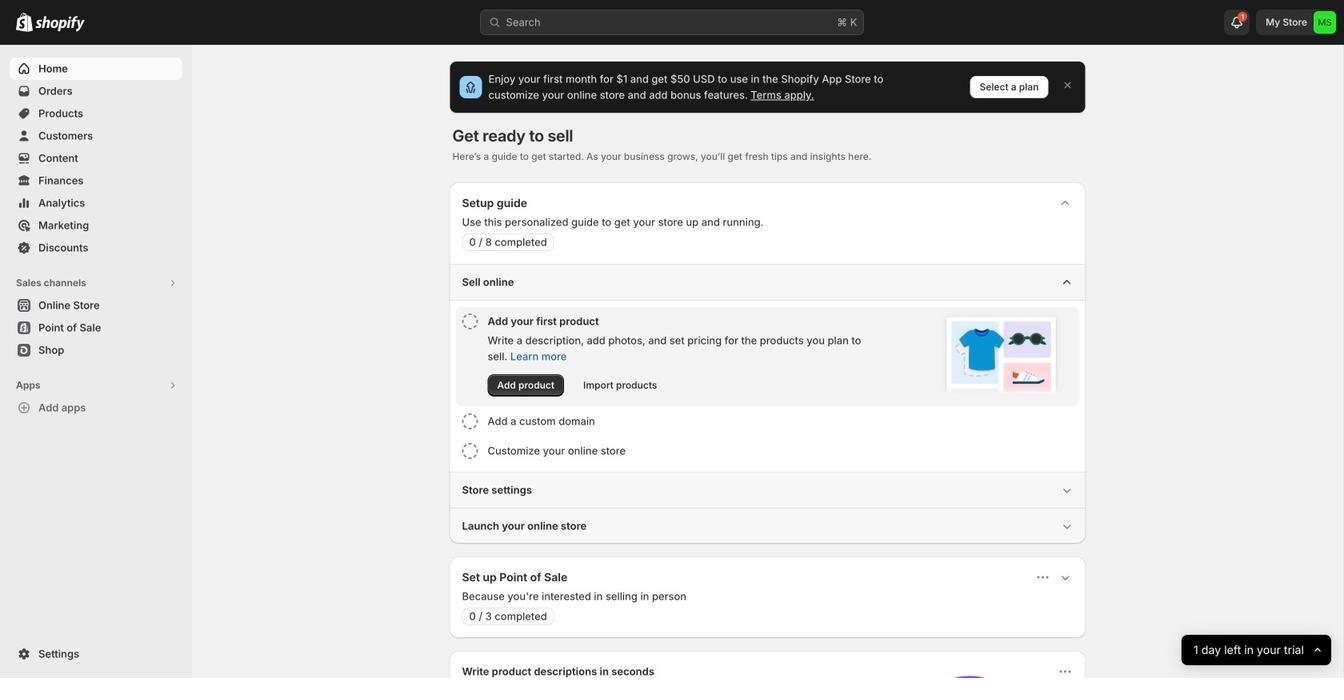 Task type: vqa. For each thing, say whether or not it's contained in the screenshot.
Customize your online store Group
yes



Task type: locate. For each thing, give the bounding box(es) containing it.
add a custom domain group
[[456, 407, 1080, 436]]

add your first product group
[[456, 307, 1080, 406]]

customize your online store group
[[456, 437, 1080, 466]]

guide categories group
[[449, 264, 1086, 544]]

1 horizontal spatial shopify image
[[35, 16, 85, 32]]

mark add your first product as done image
[[462, 314, 478, 330]]

shopify image
[[16, 13, 33, 32], [35, 16, 85, 32]]



Task type: describe. For each thing, give the bounding box(es) containing it.
0 horizontal spatial shopify image
[[16, 13, 33, 32]]

sell online group
[[449, 264, 1086, 472]]

my store image
[[1314, 11, 1336, 34]]

mark customize your online store as done image
[[462, 443, 478, 459]]

mark add a custom domain as done image
[[462, 414, 478, 430]]

setup guide region
[[449, 182, 1086, 544]]



